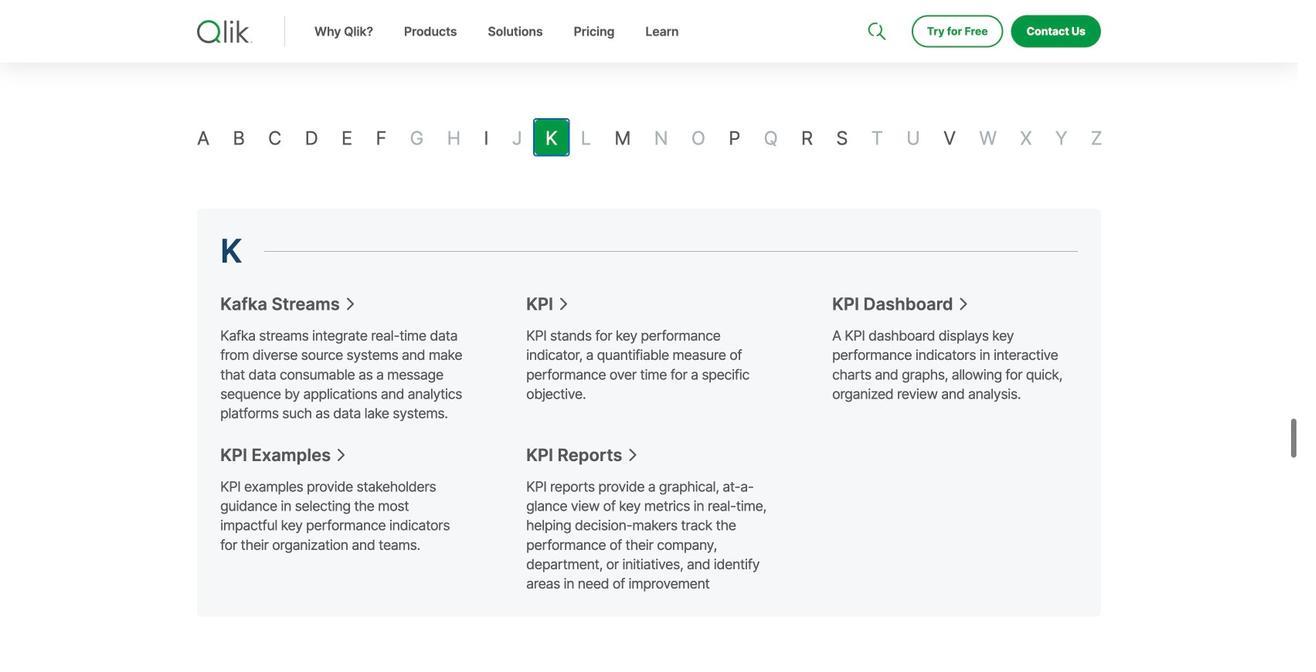Task type: vqa. For each thing, say whether or not it's contained in the screenshot.
Login Icon
yes



Task type: locate. For each thing, give the bounding box(es) containing it.
support image
[[870, 0, 882, 12]]

login image
[[1052, 0, 1065, 12]]



Task type: describe. For each thing, give the bounding box(es) containing it.
qlik image
[[197, 20, 253, 43]]



